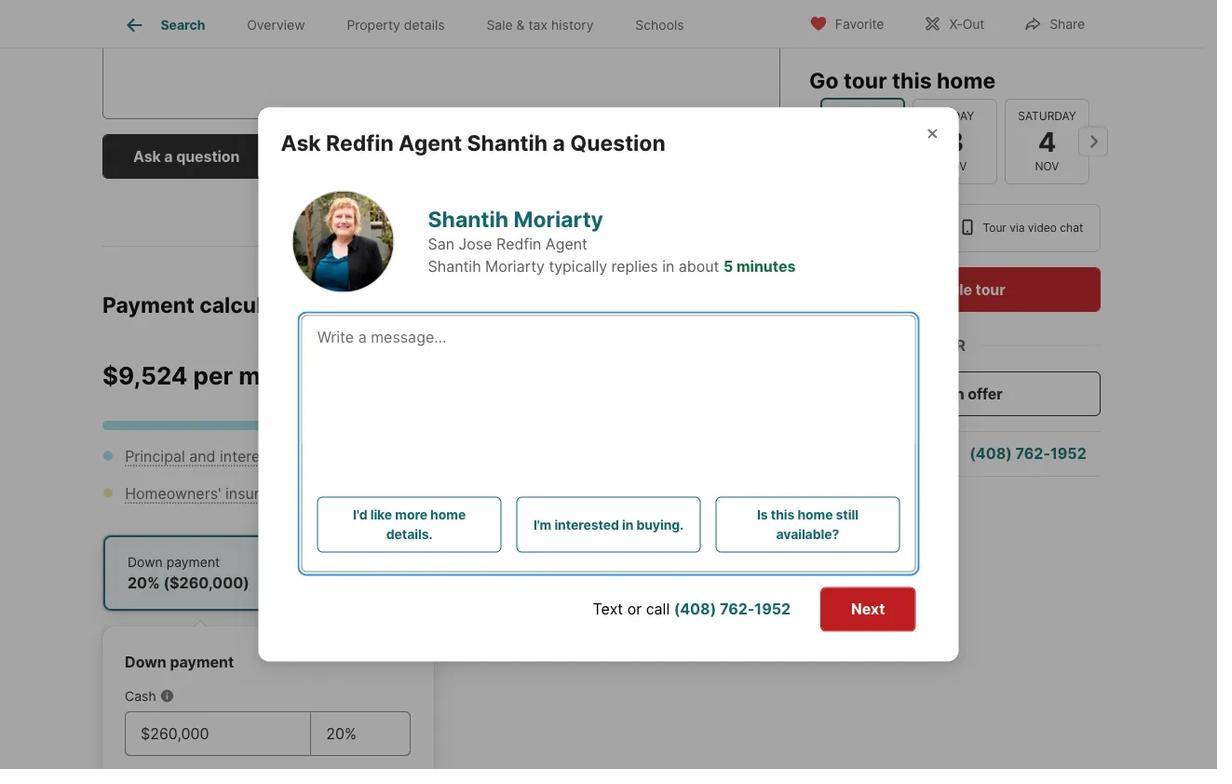 Task type: vqa. For each thing, say whether or not it's contained in the screenshot.
I'd like more home details. at left bottom
yes



Task type: describe. For each thing, give the bounding box(es) containing it.
762- for the leftmost (408) 762-1952 link
[[427, 147, 462, 165]]

x-out button
[[908, 4, 1001, 42]]

0 vertical spatial or
[[335, 147, 349, 165]]

yr
[[508, 572, 522, 590]]

0 vertical spatial 1952
[[462, 147, 498, 165]]

0 vertical spatial moriarty
[[514, 206, 604, 232]]

ask redfin agent shantih a question element
[[281, 108, 688, 157]]

ask inside button
[[133, 147, 161, 165]]

2 horizontal spatial a
[[860, 445, 868, 463]]

minutes
[[737, 257, 796, 275]]

write a message... text field inside ask redfin agent shantih a question dialog
[[317, 327, 900, 438]]

price
[[360, 552, 391, 568]]

overview tab
[[226, 3, 326, 48]]

0 horizontal spatial (408) 762-1952 link
[[381, 147, 498, 165]]

shantih moriarty san jose redfin agent shantih moriarty typically replies in about 5 minutes
[[428, 206, 796, 275]]

$9,524
[[102, 361, 188, 391]]

home inside is this home still available?
[[798, 507, 833, 523]]

start an offer
[[908, 385, 1003, 403]]

$347
[[398, 484, 435, 503]]

payment for down payment
[[170, 653, 234, 671]]

down for down payment 20% ($260,000)
[[128, 554, 163, 570]]

down payment 20% ($260,000)
[[128, 554, 249, 592]]

home for i'd like more home details.
[[431, 507, 466, 523]]

principal and interest link
[[125, 447, 273, 465]]

fixed,
[[526, 572, 566, 590]]

still
[[836, 507, 859, 523]]

0 vertical spatial (408)
[[381, 147, 424, 165]]

0 vertical spatial text
[[300, 147, 331, 165]]

history
[[552, 17, 594, 33]]

nov for 3
[[943, 160, 967, 173]]

i'm
[[534, 517, 552, 533]]

0 vertical spatial call
[[353, 147, 377, 165]]

favorite
[[836, 16, 885, 32]]

details for loan details 30-yr fixed, 8.26%
[[514, 552, 555, 568]]

homeowners' insurance
[[125, 484, 294, 503]]

20%
[[128, 574, 160, 592]]

tour via video chat
[[983, 221, 1084, 235]]

per
[[193, 361, 233, 391]]

schedule tour button
[[810, 267, 1101, 312]]

saturday
[[1019, 109, 1077, 123]]

next button
[[821, 587, 916, 632]]

month
[[239, 361, 315, 391]]

schools tab
[[615, 3, 705, 48]]

i'm interested in buying. button
[[517, 497, 701, 553]]

down for down payment
[[125, 653, 167, 671]]

overview
[[247, 17, 305, 33]]

2 horizontal spatial 762-
[[1016, 445, 1051, 463]]

down payment
[[125, 653, 234, 671]]

tab list containing search
[[102, 0, 720, 48]]

go tour this home
[[810, 67, 996, 93]]

agent inside the "shantih moriarty san jose redfin agent shantih moriarty typically replies in about 5 minutes"
[[546, 235, 588, 253]]

interest
[[220, 447, 273, 465]]

4
[[1038, 125, 1057, 158]]

replies
[[612, 257, 658, 275]]

principal and interest
[[125, 447, 273, 465]]

ask a question inside ask a question button
[[133, 147, 240, 165]]

$1,300,000
[[320, 572, 406, 590]]

is
[[757, 507, 768, 523]]

redfin inside 'element'
[[326, 130, 394, 156]]

x-
[[950, 16, 963, 32]]

shantih moriarty link
[[428, 206, 604, 232]]

ask redfin agent shantih a question dialog
[[259, 108, 959, 662]]

redfin inside the "shantih moriarty san jose redfin agent shantih moriarty typically replies in about 5 minutes"
[[497, 235, 542, 253]]

jose
[[459, 235, 492, 253]]

a inside 'element'
[[553, 130, 565, 156]]

tour for schedule
[[976, 280, 1006, 299]]

out
[[963, 16, 985, 32]]

tax
[[529, 17, 548, 33]]

(408) inside ask redfin agent shantih a question dialog
[[674, 600, 717, 619]]

nov for 4
[[1036, 160, 1060, 173]]

typically
[[549, 257, 608, 275]]

home price $1,300,000
[[320, 552, 406, 590]]

i'd like more home details. button
[[317, 497, 502, 553]]

home for go tour this home
[[937, 67, 996, 93]]

ask redfin agent shantih a question
[[281, 130, 666, 156]]

offer
[[968, 385, 1003, 403]]

home
[[320, 552, 357, 568]]

property
[[347, 17, 400, 33]]

loan details 30-yr fixed, 8.26%
[[480, 552, 616, 590]]

homeowners' insurance link
[[125, 484, 294, 503]]

homeowners'
[[125, 484, 221, 503]]

friday 3 nov
[[936, 109, 975, 173]]

start an offer button
[[810, 372, 1101, 416]]

i'd
[[353, 507, 368, 523]]

chat
[[1061, 221, 1084, 235]]

available?
[[777, 527, 840, 543]]

cash
[[125, 688, 156, 704]]

more
[[395, 507, 428, 523]]

ask a question link
[[828, 445, 936, 463]]

1 vertical spatial shantih
[[428, 206, 509, 232]]

about
[[679, 257, 720, 275]]

friday
[[936, 109, 975, 123]]

property details
[[347, 17, 445, 33]]

and
[[189, 447, 216, 465]]

question
[[570, 130, 666, 156]]

next
[[852, 600, 885, 619]]

in inside "button"
[[622, 517, 634, 533]]

thursday
[[833, 109, 893, 123]]

ask a question button
[[102, 134, 270, 179]]

saturday 4 nov
[[1019, 109, 1077, 173]]

i'm interested in buying.
[[534, 517, 684, 533]]

payment calculator
[[102, 291, 305, 317]]



Task type: locate. For each thing, give the bounding box(es) containing it.
ask
[[281, 130, 321, 156], [133, 147, 161, 165], [828, 445, 856, 463]]

shantih inside 'element'
[[467, 130, 548, 156]]

san
[[428, 235, 455, 253]]

agent inside 'element'
[[399, 130, 462, 156]]

2 horizontal spatial (408)
[[970, 445, 1013, 463]]

insurance
[[226, 484, 294, 503]]

ask inside 'element'
[[281, 130, 321, 156]]

1 horizontal spatial ask
[[281, 130, 321, 156]]

or
[[945, 336, 966, 354]]

8.26%
[[570, 572, 616, 590]]

details.
[[386, 527, 433, 543]]

tab list
[[102, 0, 720, 48]]

share button
[[1008, 4, 1101, 42]]

2 nov from the left
[[1036, 160, 1060, 173]]

1 horizontal spatial this
[[892, 67, 932, 93]]

0 vertical spatial details
[[404, 17, 445, 33]]

0 vertical spatial shantih
[[467, 130, 548, 156]]

1 vertical spatial moriarty
[[485, 257, 545, 275]]

call down the "buying."
[[646, 600, 670, 619]]

down up 20%
[[128, 554, 163, 570]]

1 vertical spatial payment
[[170, 653, 234, 671]]

down up cash
[[125, 653, 167, 671]]

1 vertical spatial or
[[628, 600, 642, 619]]

moriarty up typically
[[514, 206, 604, 232]]

0 vertical spatial down
[[128, 554, 163, 570]]

this inside is this home still available?
[[771, 507, 795, 523]]

0 vertical spatial ask a question
[[133, 147, 240, 165]]

(408) 762-1952 link
[[381, 147, 498, 165], [970, 445, 1087, 463], [674, 600, 791, 619]]

tour via video chat option
[[945, 204, 1101, 252]]

($260,000)
[[164, 574, 249, 592]]

details up fixed,
[[514, 552, 555, 568]]

sale & tax history tab
[[466, 3, 615, 48]]

0 horizontal spatial tour
[[844, 67, 887, 93]]

0 horizontal spatial ask a question
[[133, 147, 240, 165]]

details
[[404, 17, 445, 33], [514, 552, 555, 568]]

1 vertical spatial agent
[[546, 235, 588, 253]]

details inside tab
[[404, 17, 445, 33]]

1 horizontal spatial details
[[514, 552, 555, 568]]

1952
[[462, 147, 498, 165], [1051, 445, 1087, 463], [755, 600, 791, 619]]

1 horizontal spatial 1952
[[755, 600, 791, 619]]

None text field
[[141, 723, 296, 745], [326, 723, 395, 745], [141, 723, 296, 745], [326, 723, 395, 745]]

1 vertical spatial redfin
[[497, 235, 542, 253]]

principal
[[125, 447, 185, 465]]

tour
[[844, 67, 887, 93], [976, 280, 1006, 299]]

1 horizontal spatial ask a question
[[828, 445, 936, 463]]

text or call (408) 762-1952 inside ask redfin agent shantih a question dialog
[[593, 600, 791, 619]]

1 horizontal spatial (408)
[[674, 600, 717, 619]]

1 horizontal spatial agent
[[546, 235, 588, 253]]

this up thursday
[[892, 67, 932, 93]]

tour
[[983, 221, 1007, 235]]

0 vertical spatial 762-
[[427, 147, 462, 165]]

moriarty
[[514, 206, 604, 232], [485, 257, 545, 275]]

down
[[128, 554, 163, 570], [125, 653, 167, 671]]

start
[[908, 385, 944, 403]]

details inside loan details 30-yr fixed, 8.26%
[[514, 552, 555, 568]]

tour inside button
[[976, 280, 1006, 299]]

1 horizontal spatial in
[[663, 257, 675, 275]]

or down the "buying."
[[628, 600, 642, 619]]

1 vertical spatial call
[[646, 600, 670, 619]]

home right the more
[[431, 507, 466, 523]]

None button
[[913, 99, 998, 184], [1005, 99, 1090, 184], [913, 99, 998, 184], [1005, 99, 1090, 184]]

1 vertical spatial 762-
[[1016, 445, 1051, 463]]

schedule
[[905, 280, 973, 299]]

shantih down san
[[428, 257, 481, 275]]

or up san jose redfin agentshantih moriarty image
[[335, 147, 349, 165]]

question
[[176, 147, 240, 165], [872, 445, 936, 463]]

schedule tour
[[905, 280, 1006, 299]]

1 vertical spatial down
[[125, 653, 167, 671]]

2 horizontal spatial ask
[[828, 445, 856, 463]]

1 horizontal spatial a
[[553, 130, 565, 156]]

sale & tax history
[[487, 17, 594, 33]]

text
[[300, 147, 331, 165], [593, 600, 623, 619]]

san jose redfin agentshantih moriarty image
[[292, 191, 395, 293]]

2 vertical spatial 1952
[[755, 600, 791, 619]]

details right "property"
[[404, 17, 445, 33]]

next image
[[1079, 127, 1109, 156]]

interested
[[555, 517, 619, 533]]

question inside button
[[176, 147, 240, 165]]

tour up thursday
[[844, 67, 887, 93]]

0 horizontal spatial in
[[622, 517, 634, 533]]

or
[[335, 147, 349, 165], [628, 600, 642, 619]]

loan
[[480, 552, 511, 568]]

text up san jose redfin agentshantih moriarty image
[[300, 147, 331, 165]]

down inside tooltip
[[125, 653, 167, 671]]

0 vertical spatial redfin
[[326, 130, 394, 156]]

0 horizontal spatial nov
[[943, 160, 967, 173]]

1 vertical spatial 1952
[[1051, 445, 1087, 463]]

home inside the i'd like more home details.
[[431, 507, 466, 523]]

shantih up jose
[[428, 206, 509, 232]]

5
[[724, 257, 733, 275]]

0 vertical spatial in
[[663, 257, 675, 275]]

or inside ask redfin agent shantih a question dialog
[[628, 600, 642, 619]]

an
[[947, 385, 965, 403]]

shantih up shantih moriarty link
[[467, 130, 548, 156]]

2 horizontal spatial (408) 762-1952 link
[[970, 445, 1087, 463]]

home up the available?
[[798, 507, 833, 523]]

a
[[553, 130, 565, 156], [164, 147, 173, 165], [860, 445, 868, 463]]

tour for go
[[844, 67, 887, 93]]

0 horizontal spatial text or call (408) 762-1952
[[300, 147, 498, 165]]

video
[[1028, 221, 1057, 235]]

2 vertical spatial 762-
[[720, 600, 755, 619]]

1 vertical spatial (408) 762-1952 link
[[970, 445, 1087, 463]]

nov down 3
[[943, 160, 967, 173]]

1 horizontal spatial 762-
[[720, 600, 755, 619]]

sale
[[487, 17, 513, 33]]

3
[[947, 125, 964, 158]]

in
[[663, 257, 675, 275], [622, 517, 634, 533]]

search link
[[123, 14, 205, 36]]

Write a message... text field
[[118, 11, 765, 78], [317, 327, 900, 438]]

1 horizontal spatial home
[[798, 507, 833, 523]]

1 vertical spatial tour
[[976, 280, 1006, 299]]

1 horizontal spatial nov
[[1036, 160, 1060, 173]]

ask for ask a question link
[[828, 445, 856, 463]]

(408) 762-1952
[[970, 445, 1087, 463]]

payment inside down payment 20% ($260,000)
[[166, 554, 220, 570]]

nov inside the saturday 4 nov
[[1036, 160, 1060, 173]]

nov inside 'friday 3 nov'
[[943, 160, 967, 173]]

0 horizontal spatial 1952
[[462, 147, 498, 165]]

call
[[353, 147, 377, 165], [646, 600, 670, 619]]

0 horizontal spatial (408)
[[381, 147, 424, 165]]

0 vertical spatial text or call (408) 762-1952
[[300, 147, 498, 165]]

0 vertical spatial write a message... text field
[[118, 11, 765, 78]]

0 vertical spatial payment
[[166, 554, 220, 570]]

1 horizontal spatial (408) 762-1952 link
[[674, 600, 791, 619]]

&
[[517, 17, 525, 33]]

text down 8.26%
[[593, 600, 623, 619]]

text or call (408) 762-1952
[[300, 147, 498, 165], [593, 600, 791, 619]]

762- for bottom (408) 762-1952 link
[[720, 600, 755, 619]]

details for property details
[[404, 17, 445, 33]]

buying.
[[637, 517, 684, 533]]

payment
[[102, 291, 195, 317]]

share
[[1050, 16, 1085, 32]]

payment up ($260,000)
[[166, 554, 220, 570]]

option
[[810, 204, 945, 252]]

1 horizontal spatial redfin
[[497, 235, 542, 253]]

1 vertical spatial question
[[872, 445, 936, 463]]

ask for ask redfin agent shantih a question 'element'
[[281, 130, 321, 156]]

a inside button
[[164, 147, 173, 165]]

0 horizontal spatial or
[[335, 147, 349, 165]]

favorite button
[[794, 4, 900, 42]]

tour via video chat list box
[[810, 204, 1101, 252]]

0 horizontal spatial 762-
[[427, 147, 462, 165]]

1952 inside ask redfin agent shantih a question dialog
[[755, 600, 791, 619]]

x-out
[[950, 16, 985, 32]]

call inside ask redfin agent shantih a question dialog
[[646, 600, 670, 619]]

property details tab
[[326, 3, 466, 48]]

redfin
[[326, 130, 394, 156], [497, 235, 542, 253]]

via
[[1010, 221, 1025, 235]]

is this home still available?
[[757, 507, 859, 543]]

762-
[[427, 147, 462, 165], [1016, 445, 1051, 463], [720, 600, 755, 619]]

1 vertical spatial text or call (408) 762-1952
[[593, 600, 791, 619]]

2 horizontal spatial home
[[937, 67, 996, 93]]

1 horizontal spatial text or call (408) 762-1952
[[593, 600, 791, 619]]

in inside the "shantih moriarty san jose redfin agent shantih moriarty typically replies in about 5 minutes"
[[663, 257, 675, 275]]

go
[[810, 67, 839, 93]]

0 vertical spatial this
[[892, 67, 932, 93]]

0 vertical spatial (408) 762-1952 link
[[381, 147, 498, 165]]

ask a question
[[133, 147, 240, 165], [828, 445, 936, 463]]

1 vertical spatial details
[[514, 552, 555, 568]]

0 horizontal spatial ask
[[133, 147, 161, 165]]

1 horizontal spatial or
[[628, 600, 642, 619]]

like
[[371, 507, 392, 523]]

0 horizontal spatial home
[[431, 507, 466, 523]]

schools
[[636, 17, 684, 33]]

this
[[892, 67, 932, 93], [771, 507, 795, 523]]

2 vertical spatial (408) 762-1952 link
[[674, 600, 791, 619]]

0 horizontal spatial this
[[771, 507, 795, 523]]

moriarty down jose
[[485, 257, 545, 275]]

1 vertical spatial ask a question
[[828, 445, 936, 463]]

search
[[161, 17, 205, 33]]

Thursday button
[[821, 98, 906, 185]]

down inside down payment 20% ($260,000)
[[128, 554, 163, 570]]

2 horizontal spatial 1952
[[1051, 445, 1087, 463]]

home up the friday
[[937, 67, 996, 93]]

tour right schedule
[[976, 280, 1006, 299]]

1 nov from the left
[[943, 160, 967, 173]]

0 horizontal spatial agent
[[399, 130, 462, 156]]

0 vertical spatial tour
[[844, 67, 887, 93]]

in left the "buying."
[[622, 517, 634, 533]]

1 vertical spatial (408)
[[970, 445, 1013, 463]]

1 vertical spatial text
[[593, 600, 623, 619]]

in left about at the right of the page
[[663, 257, 675, 275]]

payment inside tooltip
[[170, 653, 234, 671]]

1 horizontal spatial tour
[[976, 280, 1006, 299]]

1 vertical spatial in
[[622, 517, 634, 533]]

this right the "is"
[[771, 507, 795, 523]]

0 horizontal spatial redfin
[[326, 130, 394, 156]]

payment for down payment 20% ($260,000)
[[166, 554, 220, 570]]

0 horizontal spatial details
[[404, 17, 445, 33]]

0 vertical spatial question
[[176, 147, 240, 165]]

i'd like more home details.
[[353, 507, 466, 543]]

762- inside ask redfin agent shantih a question dialog
[[720, 600, 755, 619]]

text inside ask redfin agent shantih a question dialog
[[593, 600, 623, 619]]

1 horizontal spatial question
[[872, 445, 936, 463]]

0 horizontal spatial text
[[300, 147, 331, 165]]

0 horizontal spatial call
[[353, 147, 377, 165]]

2 vertical spatial (408)
[[674, 600, 717, 619]]

0 vertical spatial agent
[[399, 130, 462, 156]]

2 vertical spatial shantih
[[428, 257, 481, 275]]

call up san jose redfin agentshantih moriarty image
[[353, 147, 377, 165]]

1 horizontal spatial text
[[593, 600, 623, 619]]

nov down 4
[[1036, 160, 1060, 173]]

0 horizontal spatial question
[[176, 147, 240, 165]]

payment
[[166, 554, 220, 570], [170, 653, 234, 671]]

0 horizontal spatial a
[[164, 147, 173, 165]]

$9,524 per month
[[102, 361, 315, 391]]

1 horizontal spatial call
[[646, 600, 670, 619]]

1 vertical spatial write a message... text field
[[317, 327, 900, 438]]

(408)
[[381, 147, 424, 165], [970, 445, 1013, 463], [674, 600, 717, 619]]

1 vertical spatial this
[[771, 507, 795, 523]]

payment down ($260,000)
[[170, 653, 234, 671]]

down payment tooltip
[[102, 612, 781, 770]]



